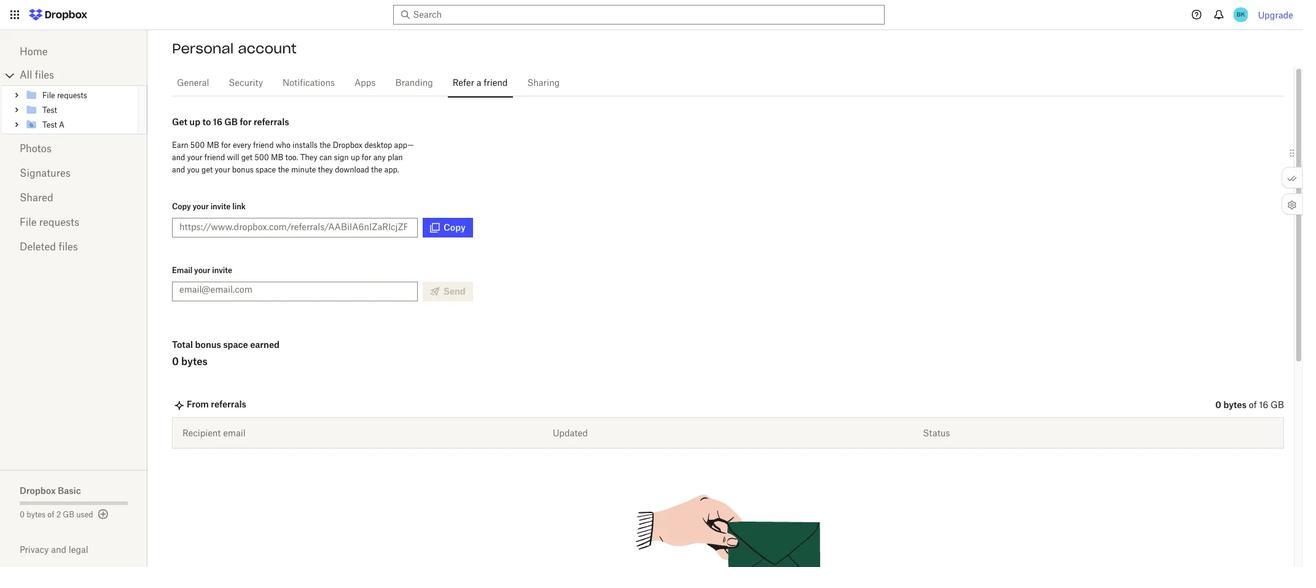 Task type: describe. For each thing, give the bounding box(es) containing it.
0 bytes of 2 gb used
[[20, 512, 93, 519]]

get up to 16 gb for referrals
[[172, 117, 289, 127]]

shared link
[[20, 186, 128, 211]]

installs
[[292, 141, 318, 150]]

shared
[[20, 194, 53, 203]]

link
[[232, 202, 246, 211]]

of for 0 bytes of 2 gb used
[[48, 512, 54, 519]]

recipient
[[182, 428, 221, 439]]

your down you
[[193, 202, 209, 211]]

basic
[[58, 486, 81, 496]]

file requests inside group
[[42, 92, 87, 99]]

dropbox inside earn 500 mb for every friend who installs the dropbox desktop app— and your friend will get 500 mb too. they can sign up for any plan and you get your bonus space the minute they download the app.
[[333, 141, 362, 150]]

earn
[[172, 141, 188, 150]]

1 vertical spatial for
[[221, 141, 231, 150]]

gb for 0 bytes of 2 gb used
[[63, 512, 74, 519]]

total bonus space earned 0 bytes
[[172, 340, 280, 368]]

privacy and legal link
[[20, 545, 147, 555]]

deleted
[[20, 243, 56, 253]]

test for test a
[[42, 121, 57, 129]]

email your invite
[[172, 266, 232, 275]]

branding tab
[[390, 69, 438, 98]]

space inside total bonus space earned 0 bytes
[[223, 340, 248, 350]]

16 for of
[[1259, 402, 1268, 410]]

every
[[233, 141, 251, 150]]

1 vertical spatial and
[[172, 165, 185, 174]]

upgrade link
[[1258, 10, 1293, 20]]

they
[[300, 153, 317, 162]]

1 vertical spatial mb
[[271, 153, 283, 162]]

personal account
[[172, 40, 297, 57]]

to
[[202, 117, 211, 127]]

from referrals
[[187, 399, 246, 409]]

0 vertical spatial get
[[241, 153, 252, 162]]

home link
[[20, 40, 128, 65]]

updated
[[553, 428, 588, 439]]

total
[[172, 340, 193, 350]]

test for test
[[42, 107, 57, 114]]

security tab
[[224, 69, 268, 98]]

any
[[373, 153, 386, 162]]

files for all files
[[35, 71, 54, 80]]

signatures
[[20, 169, 71, 179]]

sharing tab
[[522, 69, 565, 98]]

plan
[[388, 153, 403, 162]]

bytes for 0 bytes of 2 gb used
[[27, 512, 46, 519]]

your up you
[[187, 153, 202, 162]]

dropbox basic
[[20, 486, 81, 496]]

bytes inside total bonus space earned 0 bytes
[[181, 356, 208, 368]]

file inside group
[[42, 92, 55, 99]]

all files link
[[20, 66, 147, 85]]

used
[[76, 512, 93, 519]]

earn 500 mb for every friend who installs the dropbox desktop app— and your friend will get 500 mb too. they can sign up for any plan and you get your bonus space the minute they download the app.
[[172, 141, 414, 174]]

your down will
[[215, 165, 230, 174]]

0 bytes of 16 gb
[[1215, 400, 1284, 410]]

test link
[[25, 103, 136, 117]]

personal
[[172, 40, 234, 57]]

privacy
[[20, 545, 49, 555]]

photos
[[20, 144, 52, 154]]

signatures link
[[20, 162, 128, 186]]

refer
[[453, 79, 474, 88]]

1 vertical spatial dropbox
[[20, 486, 56, 496]]

friend inside tab
[[484, 79, 508, 88]]

of for 0 bytes of 16 gb
[[1249, 402, 1257, 410]]

who
[[276, 141, 290, 150]]

download
[[335, 165, 369, 174]]

deleted files
[[20, 243, 78, 253]]

Email your invite text field
[[179, 283, 410, 297]]

dropbox logo - go to the homepage image
[[25, 5, 92, 25]]

bk button
[[1231, 5, 1251, 25]]

gb for get up to 16 gb for referrals
[[224, 117, 238, 127]]

0 for 0 bytes of 2 gb used
[[20, 512, 25, 519]]

desktop
[[364, 141, 392, 150]]

invite for email your invite
[[212, 266, 232, 275]]

your right email
[[194, 266, 210, 275]]

copy button
[[423, 218, 473, 238]]

all files tree
[[2, 66, 147, 135]]

invite for copy your invite link
[[211, 202, 231, 211]]

photos link
[[20, 137, 128, 162]]

requests inside group
[[57, 92, 87, 99]]

global header element
[[0, 0, 1303, 30]]

1 vertical spatial get
[[202, 165, 213, 174]]

2 vertical spatial for
[[362, 153, 371, 162]]

notifications tab
[[278, 69, 340, 98]]



Task type: vqa. For each thing, say whether or not it's contained in the screenshot.
View
no



Task type: locate. For each thing, give the bounding box(es) containing it.
friend left 'who'
[[253, 141, 274, 150]]

the down any
[[371, 165, 382, 174]]

0 vertical spatial file
[[42, 92, 55, 99]]

get down 'every'
[[241, 153, 252, 162]]

0 vertical spatial 500
[[190, 141, 205, 150]]

you
[[187, 165, 200, 174]]

0 vertical spatial mb
[[207, 141, 219, 150]]

0 horizontal spatial of
[[48, 512, 54, 519]]

bonus inside earn 500 mb for every friend who installs the dropbox desktop app— and your friend will get 500 mb too. they can sign up for any plan and you get your bonus space the minute they download the app.
[[232, 165, 254, 174]]

1 vertical spatial bytes
[[1224, 400, 1247, 410]]

0 vertical spatial and
[[172, 153, 185, 162]]

0 vertical spatial bonus
[[232, 165, 254, 174]]

general tab
[[172, 69, 214, 98]]

get
[[241, 153, 252, 162], [202, 165, 213, 174]]

mb down 'who'
[[271, 153, 283, 162]]

1 vertical spatial of
[[48, 512, 54, 519]]

1 vertical spatial space
[[223, 340, 248, 350]]

space inside earn 500 mb for every friend who installs the dropbox desktop app— and your friend will get 500 mb too. they can sign up for any plan and you get your bonus space the minute they download the app.
[[256, 165, 276, 174]]

0 horizontal spatial for
[[221, 141, 231, 150]]

test up test a
[[42, 107, 57, 114]]

app—
[[394, 141, 414, 150]]

1 horizontal spatial mb
[[271, 153, 283, 162]]

invite
[[211, 202, 231, 211], [212, 266, 232, 275]]

0 horizontal spatial mb
[[207, 141, 219, 150]]

file requests link up 'deleted files'
[[20, 211, 128, 235]]

0 vertical spatial for
[[240, 117, 252, 127]]

1 horizontal spatial dropbox
[[333, 141, 362, 150]]

1 vertical spatial test
[[42, 121, 57, 129]]

test
[[42, 107, 57, 114], [42, 121, 57, 129]]

group
[[2, 85, 147, 135]]

files right deleted
[[59, 243, 78, 253]]

1 vertical spatial requests
[[39, 218, 79, 228]]

1 horizontal spatial files
[[59, 243, 78, 253]]

test left a
[[42, 121, 57, 129]]

copy for copy
[[444, 222, 465, 233]]

0 inside total bonus space earned 0 bytes
[[172, 356, 179, 368]]

0 vertical spatial 0
[[172, 356, 179, 368]]

a
[[59, 121, 64, 129]]

0 horizontal spatial 500
[[190, 141, 205, 150]]

1 vertical spatial file requests link
[[20, 211, 128, 235]]

1 horizontal spatial get
[[241, 153, 252, 162]]

copy your invite link
[[172, 202, 246, 211]]

1 horizontal spatial copy
[[444, 222, 465, 233]]

0 horizontal spatial 16
[[213, 117, 222, 127]]

1 vertical spatial bonus
[[195, 340, 221, 350]]

0 vertical spatial copy
[[172, 202, 191, 211]]

space
[[256, 165, 276, 174], [223, 340, 248, 350]]

0 horizontal spatial gb
[[63, 512, 74, 519]]

the
[[320, 141, 331, 150], [278, 165, 289, 174], [371, 165, 382, 174]]

and left you
[[172, 165, 185, 174]]

sharing
[[527, 79, 560, 88]]

legal
[[69, 545, 88, 555]]

dropbox up 0 bytes of 2 gb used
[[20, 486, 56, 496]]

2 horizontal spatial bytes
[[1224, 400, 1247, 410]]

test a link
[[25, 117, 136, 132]]

2 test from the top
[[42, 121, 57, 129]]

friend
[[484, 79, 508, 88], [253, 141, 274, 150], [204, 153, 225, 162]]

gb inside 0 bytes of 16 gb
[[1271, 402, 1284, 410]]

16
[[213, 117, 222, 127], [1259, 402, 1268, 410]]

2 vertical spatial 0
[[20, 512, 25, 519]]

0 horizontal spatial up
[[189, 117, 200, 127]]

the up can
[[320, 141, 331, 150]]

they
[[318, 165, 333, 174]]

referrals up email
[[211, 399, 246, 409]]

1 vertical spatial 0
[[1215, 400, 1221, 410]]

files right all
[[35, 71, 54, 80]]

space down 'who'
[[256, 165, 276, 174]]

bonus inside total bonus space earned 0 bytes
[[195, 340, 221, 350]]

will
[[227, 153, 239, 162]]

email
[[223, 428, 245, 439]]

2
[[56, 512, 61, 519]]

can
[[319, 153, 332, 162]]

gb
[[224, 117, 238, 127], [1271, 402, 1284, 410], [63, 512, 74, 519]]

copy for copy your invite link
[[172, 202, 191, 211]]

referrals
[[254, 117, 289, 127], [211, 399, 246, 409]]

mb
[[207, 141, 219, 150], [271, 153, 283, 162]]

1 horizontal spatial bonus
[[232, 165, 254, 174]]

0 vertical spatial file requests
[[42, 92, 87, 99]]

0 horizontal spatial bytes
[[27, 512, 46, 519]]

0 horizontal spatial bonus
[[195, 340, 221, 350]]

2 horizontal spatial 0
[[1215, 400, 1221, 410]]

1 vertical spatial up
[[351, 153, 360, 162]]

requests up 'deleted files'
[[39, 218, 79, 228]]

0 vertical spatial invite
[[211, 202, 231, 211]]

1 horizontal spatial 500
[[254, 153, 269, 162]]

2 vertical spatial and
[[51, 545, 66, 555]]

security
[[229, 79, 263, 88]]

0 vertical spatial space
[[256, 165, 276, 174]]

0 horizontal spatial get
[[202, 165, 213, 174]]

all
[[20, 71, 32, 80]]

0 horizontal spatial dropbox
[[20, 486, 56, 496]]

copy
[[172, 202, 191, 211], [444, 222, 465, 233]]

file requests
[[42, 92, 87, 99], [20, 218, 79, 228]]

and down earn
[[172, 153, 185, 162]]

apps
[[355, 79, 376, 88]]

0 horizontal spatial friend
[[204, 153, 225, 162]]

recipient email
[[182, 428, 245, 439]]

and
[[172, 153, 185, 162], [172, 165, 185, 174], [51, 545, 66, 555]]

1 horizontal spatial file
[[42, 92, 55, 99]]

None text field
[[179, 221, 407, 234]]

0 vertical spatial files
[[35, 71, 54, 80]]

invite left link
[[211, 202, 231, 211]]

0 vertical spatial friend
[[484, 79, 508, 88]]

bonus down will
[[232, 165, 254, 174]]

1 horizontal spatial friend
[[253, 141, 274, 150]]

0 horizontal spatial 0
[[20, 512, 25, 519]]

2 horizontal spatial gb
[[1271, 402, 1284, 410]]

file
[[42, 92, 55, 99], [20, 218, 37, 228]]

1 vertical spatial file
[[20, 218, 37, 228]]

up
[[189, 117, 200, 127], [351, 153, 360, 162]]

1 horizontal spatial the
[[320, 141, 331, 150]]

friend right the a
[[484, 79, 508, 88]]

files
[[35, 71, 54, 80], [59, 243, 78, 253]]

of
[[1249, 402, 1257, 410], [48, 512, 54, 519]]

1 vertical spatial invite
[[212, 266, 232, 275]]

up up download
[[351, 153, 360, 162]]

0 vertical spatial referrals
[[254, 117, 289, 127]]

1 horizontal spatial 0
[[172, 356, 179, 368]]

copy inside button
[[444, 222, 465, 233]]

file requests link
[[25, 88, 136, 103], [20, 211, 128, 235]]

the down the too.
[[278, 165, 289, 174]]

bytes
[[181, 356, 208, 368], [1224, 400, 1247, 410], [27, 512, 46, 519]]

1 horizontal spatial bytes
[[181, 356, 208, 368]]

1 horizontal spatial up
[[351, 153, 360, 162]]

get
[[172, 117, 187, 127]]

minute
[[291, 165, 316, 174]]

bonus
[[232, 165, 254, 174], [195, 340, 221, 350]]

sign
[[334, 153, 349, 162]]

1 horizontal spatial 16
[[1259, 402, 1268, 410]]

of inside 0 bytes of 16 gb
[[1249, 402, 1257, 410]]

1 horizontal spatial for
[[240, 117, 252, 127]]

0 vertical spatial of
[[1249, 402, 1257, 410]]

file requests up test link
[[42, 92, 87, 99]]

0 vertical spatial requests
[[57, 92, 87, 99]]

for left any
[[362, 153, 371, 162]]

requests
[[57, 92, 87, 99], [39, 218, 79, 228]]

referrals up 'who'
[[254, 117, 289, 127]]

1 vertical spatial gb
[[1271, 402, 1284, 410]]

1 horizontal spatial referrals
[[254, 117, 289, 127]]

0 horizontal spatial file
[[20, 218, 37, 228]]

1 vertical spatial file requests
[[20, 218, 79, 228]]

file down all files
[[42, 92, 55, 99]]

0 vertical spatial 16
[[213, 117, 222, 127]]

get more space image
[[96, 507, 110, 522]]

deleted files link
[[20, 235, 128, 260]]

up inside earn 500 mb for every friend who installs the dropbox desktop app— and your friend will get 500 mb too. they can sign up for any plan and you get your bonus space the minute they download the app.
[[351, 153, 360, 162]]

all files
[[20, 71, 54, 80]]

apps tab
[[350, 69, 381, 98]]

requests up test link
[[57, 92, 87, 99]]

0 vertical spatial file requests link
[[25, 88, 136, 103]]

refer a friend tab
[[448, 69, 513, 98]]

0 for 0 bytes of 16 gb
[[1215, 400, 1221, 410]]

earned
[[250, 340, 280, 350]]

status
[[923, 428, 950, 439]]

your
[[187, 153, 202, 162], [215, 165, 230, 174], [193, 202, 209, 211], [194, 266, 210, 275]]

1 horizontal spatial space
[[256, 165, 276, 174]]

0 vertical spatial up
[[189, 117, 200, 127]]

0 horizontal spatial space
[[223, 340, 248, 350]]

0
[[172, 356, 179, 368], [1215, 400, 1221, 410], [20, 512, 25, 519]]

privacy and legal
[[20, 545, 88, 555]]

1 vertical spatial referrals
[[211, 399, 246, 409]]

500 right will
[[254, 153, 269, 162]]

file requests up 'deleted files'
[[20, 218, 79, 228]]

email
[[172, 266, 192, 275]]

500 right earn
[[190, 141, 205, 150]]

mb down the to
[[207, 141, 219, 150]]

up left the to
[[189, 117, 200, 127]]

upgrade
[[1258, 10, 1293, 20]]

16 for to
[[213, 117, 222, 127]]

0 horizontal spatial the
[[278, 165, 289, 174]]

bk
[[1237, 10, 1245, 18]]

0 vertical spatial dropbox
[[333, 141, 362, 150]]

tab list
[[172, 67, 1284, 98]]

space left earned
[[223, 340, 248, 350]]

2 horizontal spatial friend
[[484, 79, 508, 88]]

1 horizontal spatial of
[[1249, 402, 1257, 410]]

1 vertical spatial files
[[59, 243, 78, 253]]

bonus right total
[[195, 340, 221, 350]]

2 horizontal spatial for
[[362, 153, 371, 162]]

0 horizontal spatial copy
[[172, 202, 191, 211]]

2 vertical spatial gb
[[63, 512, 74, 519]]

0 horizontal spatial referrals
[[211, 399, 246, 409]]

test a
[[42, 121, 64, 129]]

home
[[20, 47, 48, 57]]

branding
[[395, 79, 433, 88]]

1 vertical spatial 16
[[1259, 402, 1268, 410]]

16 inside 0 bytes of 16 gb
[[1259, 402, 1268, 410]]

0 vertical spatial gb
[[224, 117, 238, 127]]

Search text field
[[413, 8, 862, 22]]

a
[[477, 79, 481, 88]]

1 vertical spatial copy
[[444, 222, 465, 233]]

refer a friend
[[453, 79, 508, 88]]

for up will
[[221, 141, 231, 150]]

0 vertical spatial bytes
[[181, 356, 208, 368]]

2 vertical spatial bytes
[[27, 512, 46, 519]]

dropbox up 'sign'
[[333, 141, 362, 150]]

account
[[238, 40, 297, 57]]

friend left will
[[204, 153, 225, 162]]

files inside tree
[[35, 71, 54, 80]]

too.
[[285, 153, 298, 162]]

file down shared
[[20, 218, 37, 228]]

get right you
[[202, 165, 213, 174]]

file requests link down all files link
[[25, 88, 136, 103]]

2 vertical spatial friend
[[204, 153, 225, 162]]

bytes for 0 bytes of 16 gb
[[1224, 400, 1247, 410]]

tab list containing general
[[172, 67, 1284, 98]]

1 horizontal spatial gb
[[224, 117, 238, 127]]

group containing file requests
[[2, 85, 147, 135]]

1 vertical spatial friend
[[253, 141, 274, 150]]

for up 'every'
[[240, 117, 252, 127]]

2 horizontal spatial the
[[371, 165, 382, 174]]

notifications
[[283, 79, 335, 88]]

1 test from the top
[[42, 107, 57, 114]]

dropbox
[[333, 141, 362, 150], [20, 486, 56, 496]]

500
[[190, 141, 205, 150], [254, 153, 269, 162]]

1 vertical spatial 500
[[254, 153, 269, 162]]

0 horizontal spatial files
[[35, 71, 54, 80]]

and left legal at left bottom
[[51, 545, 66, 555]]

from
[[187, 399, 209, 409]]

invite right email
[[212, 266, 232, 275]]

gb for 0 bytes of 16 gb
[[1271, 402, 1284, 410]]

general
[[177, 79, 209, 88]]

0 vertical spatial test
[[42, 107, 57, 114]]

for
[[240, 117, 252, 127], [221, 141, 231, 150], [362, 153, 371, 162]]

app.
[[384, 165, 399, 174]]

files for deleted files
[[59, 243, 78, 253]]



